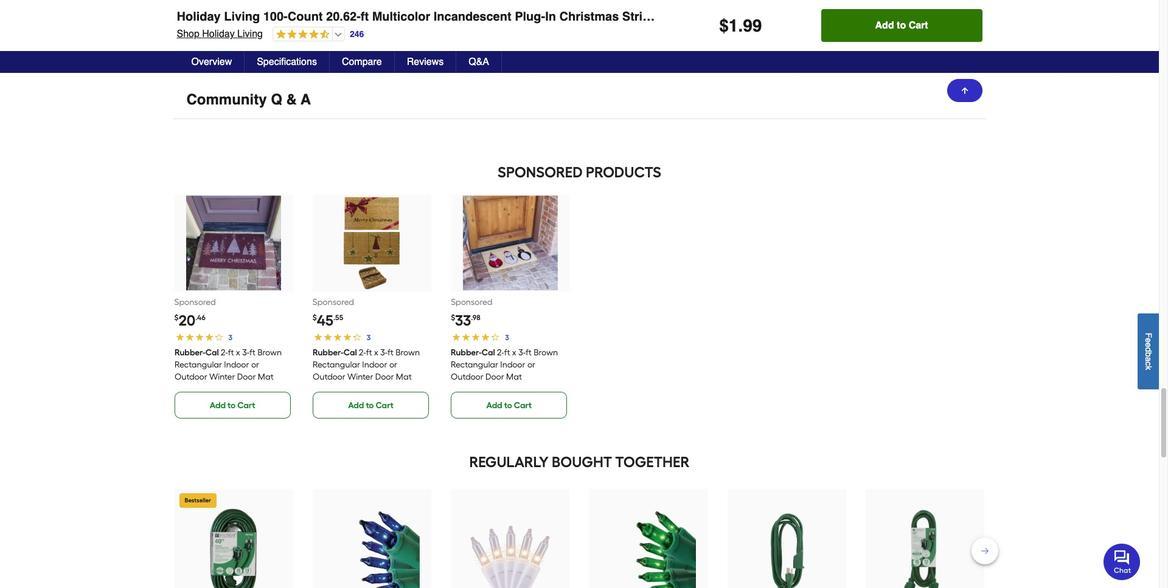 Task type: describe. For each thing, give the bounding box(es) containing it.
to for 45
[[366, 401, 374, 411]]

add for 45
[[348, 401, 364, 411]]

.55
[[333, 314, 343, 322]]

f
[[1144, 333, 1153, 338]]

southdeep products heading
[[173, 160, 986, 185]]

rubber-cal 2-ft x 3-ft brown rectangular indoor or outdoor winter door mat image for 20
[[186, 196, 281, 291]]

community q & a button
[[173, 81, 986, 119]]

outdoor for 45
[[313, 372, 345, 382]]

winter for 45
[[347, 372, 373, 382]]

regularly bought together heading
[[173, 451, 986, 475]]

overview
[[191, 57, 232, 68]]

rubber- for 33
[[451, 348, 482, 358]]

rectangular for 45
[[313, 360, 360, 370]]

reviews
[[407, 57, 444, 68]]

add for 20
[[210, 401, 226, 411]]

3- for 20
[[242, 348, 249, 358]]

cal for 33
[[482, 348, 495, 358]]

2- for 33
[[497, 348, 504, 358]]

more button
[[622, 24, 734, 47]]

overview button
[[179, 51, 245, 73]]

sponsored for 20
[[174, 297, 216, 308]]

c
[[1144, 362, 1153, 366]]

add to cart link for 20
[[174, 392, 291, 419]]

count
[[288, 10, 323, 24]]

mat for 20
[[258, 372, 273, 382]]

2-ft x 3-ft brown rectangular indoor or outdoor winter door mat for 20
[[174, 348, 281, 382]]

community q & a
[[186, 91, 311, 108]]

chat invite button image
[[1104, 544, 1141, 581]]

rubber- for 20
[[174, 348, 205, 358]]

q
[[271, 91, 282, 108]]

sponsored for 33
[[451, 297, 492, 308]]

2-ft x 3-ft brown rectangular indoor or outdoor door mat
[[451, 348, 558, 382]]

incandescent
[[434, 10, 511, 24]]

$ for 20
[[174, 314, 179, 322]]

20
[[179, 312, 195, 330]]

cal for 45
[[343, 348, 357, 358]]

mat for 45
[[396, 372, 412, 382]]

x for 20
[[236, 348, 240, 358]]

multicolor
[[372, 10, 430, 24]]

to for 20
[[228, 401, 235, 411]]

2 e from the top
[[1144, 343, 1153, 348]]

door inside 2-ft x 3-ft brown rectangular indoor or outdoor door mat
[[486, 372, 504, 382]]

door for 45
[[375, 372, 394, 382]]

add to cart link for 45
[[313, 392, 429, 419]]

$ 33 .98
[[451, 312, 480, 330]]

reviews button
[[395, 51, 456, 73]]

sponsored products
[[498, 163, 661, 181]]

holiday living 300-count constant white mini incandescent plug-in christmas icicle lights image
[[463, 508, 558, 589]]

ge string-a-long 100-count 20.6-ft green incandescent plug-in christmas string lights image
[[601, 508, 696, 589]]

products
[[586, 163, 661, 181]]

$ 20 .46
[[174, 312, 205, 330]]

.98
[[471, 314, 480, 322]]

rectangular for 20
[[174, 360, 222, 370]]

1 vertical spatial living
[[237, 29, 263, 40]]

3- for 45
[[380, 348, 387, 358]]

cart for 20
[[237, 401, 255, 411]]

1
[[729, 16, 738, 35]]

cal for 20
[[205, 348, 219, 358]]

regularly
[[469, 454, 549, 471]]

cart inside button
[[909, 20, 928, 31]]

x for 33
[[512, 348, 516, 358]]

together
[[615, 454, 689, 471]]

christmas
[[559, 10, 619, 24]]

45 list item
[[313, 194, 431, 419]]

x for 45
[[374, 348, 378, 358]]

20.62-
[[326, 10, 361, 24]]

&
[[286, 91, 297, 108]]

k
[[1144, 366, 1153, 370]]

or for 33
[[527, 360, 536, 370]]

regularly bought together
[[469, 454, 689, 471]]

99
[[743, 16, 762, 35]]

compare
[[342, 57, 382, 68]]

0 vertical spatial living
[[224, 10, 260, 24]]

or for 20
[[251, 360, 259, 370]]

brown for 20
[[257, 348, 281, 358]]

1 e from the top
[[1144, 338, 1153, 343]]

plug-
[[515, 10, 545, 24]]

d
[[1144, 348, 1153, 352]]

string
[[622, 10, 657, 24]]

sponsored for 45
[[313, 297, 354, 308]]

2- for 20
[[220, 348, 228, 358]]

b
[[1144, 352, 1153, 357]]



Task type: locate. For each thing, give the bounding box(es) containing it.
holiday
[[177, 10, 221, 24], [202, 29, 235, 40]]

sponsored inside 45 list item
[[313, 297, 354, 308]]

0 horizontal spatial 2-ft x 3-ft brown rectangular indoor or outdoor winter door mat
[[174, 348, 281, 382]]

cart for 33
[[514, 401, 532, 411]]

2 winter from the left
[[347, 372, 373, 382]]

rubber- down $ 45 .55 at the bottom
[[313, 348, 344, 358]]

1 add to cart link from the left
[[174, 392, 291, 419]]

$ left .98
[[451, 314, 455, 322]]

2 2- from the left
[[359, 348, 366, 358]]

3 door from the left
[[486, 372, 504, 382]]

add inside 20 list item
[[210, 401, 226, 411]]

0 horizontal spatial x
[[236, 348, 240, 358]]

2 rubber- from the left
[[313, 348, 344, 358]]

1 rubber- from the left
[[174, 348, 205, 358]]

brown inside 20 list item
[[257, 348, 281, 358]]

3- inside 2-ft x 3-ft brown rectangular indoor or outdoor door mat
[[519, 348, 526, 358]]

outdoor down $ 20 .46
[[174, 372, 207, 382]]

to inside 45 list item
[[366, 401, 374, 411]]

in
[[545, 10, 556, 24]]

3 rectangular from the left
[[451, 360, 498, 370]]

brown for 45
[[395, 348, 420, 358]]

x inside 45 list item
[[374, 348, 378, 358]]

1 horizontal spatial rectangular
[[313, 360, 360, 370]]

$ left the .46
[[174, 314, 179, 322]]

indoor
[[224, 360, 249, 370], [362, 360, 387, 370], [500, 360, 525, 370]]

e up b
[[1144, 343, 1153, 348]]

1 horizontal spatial 2-ft x 3-ft brown rectangular indoor or outdoor winter door mat
[[313, 348, 420, 382]]

0 vertical spatial holiday
[[177, 10, 221, 24]]

add inside 45 list item
[[348, 401, 364, 411]]

1 horizontal spatial rubber-cal 2-ft x 3-ft brown rectangular indoor or outdoor winter door mat image
[[324, 196, 420, 291]]

x inside 20 list item
[[236, 348, 240, 358]]

mat inside 2-ft x 3-ft brown rectangular indoor or outdoor door mat
[[506, 372, 522, 382]]

mat inside 45 list item
[[396, 372, 412, 382]]

door inside 45 list item
[[375, 372, 394, 382]]

2 horizontal spatial door
[[486, 372, 504, 382]]

living
[[224, 10, 260, 24], [237, 29, 263, 40]]

1 horizontal spatial rubber-cal
[[313, 348, 357, 358]]

to inside 33 list item
[[504, 401, 512, 411]]

2 horizontal spatial add to cart link
[[451, 392, 567, 419]]

rubber-cal 2-ft x 3-ft brown rectangular indoor or outdoor winter door mat image for 45
[[324, 196, 420, 291]]

1 horizontal spatial door
[[375, 372, 394, 382]]

outdoor for 20
[[174, 372, 207, 382]]

1 cal from the left
[[205, 348, 219, 358]]

add for 33
[[486, 401, 502, 411]]

2 horizontal spatial brown
[[534, 348, 558, 358]]

rubber- inside 33 list item
[[451, 348, 482, 358]]

rectangular inside 45 list item
[[313, 360, 360, 370]]

cart inside 20 list item
[[237, 401, 255, 411]]

door
[[237, 372, 255, 382], [375, 372, 394, 382], [486, 372, 504, 382]]

1 horizontal spatial 2-
[[359, 348, 366, 358]]

2-ft x 3-ft brown rectangular indoor or outdoor winter door mat inside 45 list item
[[313, 348, 420, 382]]

1 x from the left
[[236, 348, 240, 358]]

2 indoor from the left
[[362, 360, 387, 370]]

x
[[236, 348, 240, 358], [374, 348, 378, 358], [512, 348, 516, 358]]

rubber- down $ 20 .46
[[174, 348, 205, 358]]

to inside add to cart button
[[897, 20, 906, 31]]

cart inside 33 list item
[[514, 401, 532, 411]]

1 brown from the left
[[257, 348, 281, 358]]

rectangular inside 20 list item
[[174, 360, 222, 370]]

33
[[455, 312, 471, 330]]

2 horizontal spatial rectangular
[[451, 360, 498, 370]]

0 horizontal spatial 3-
[[242, 348, 249, 358]]

0 horizontal spatial rectangular
[[174, 360, 222, 370]]

brown
[[257, 348, 281, 358], [395, 348, 420, 358], [534, 348, 558, 358]]

brown inside 45 list item
[[395, 348, 420, 358]]

holiday up the shop
[[177, 10, 221, 24]]

2 or from the left
[[389, 360, 397, 370]]

0 horizontal spatial mat
[[258, 372, 273, 382]]

cal inside 45 list item
[[343, 348, 357, 358]]

or inside 2-ft x 3-ft brown rectangular indoor or outdoor door mat
[[527, 360, 536, 370]]

to inside 20 list item
[[228, 401, 235, 411]]

brown for 33
[[534, 348, 558, 358]]

3- inside 20 list item
[[242, 348, 249, 358]]

arrow up image
[[960, 86, 969, 96]]

outdoor
[[174, 372, 207, 382], [313, 372, 345, 382], [451, 372, 484, 382]]

cart
[[909, 20, 928, 31], [237, 401, 255, 411], [376, 401, 393, 411], [514, 401, 532, 411]]

1 horizontal spatial brown
[[395, 348, 420, 358]]

20 list item
[[174, 194, 293, 419]]

2 horizontal spatial rubber-
[[451, 348, 482, 358]]

1 2-ft x 3-ft brown rectangular indoor or outdoor winter door mat from the left
[[174, 348, 281, 382]]

outdoor inside 45 list item
[[313, 372, 345, 382]]

$ left the ".55"
[[313, 314, 317, 322]]

2 outdoor from the left
[[313, 372, 345, 382]]

2 mat from the left
[[396, 372, 412, 382]]

1 rectangular from the left
[[174, 360, 222, 370]]

rubber-cal for 20
[[174, 348, 219, 358]]

1 mat from the left
[[258, 372, 273, 382]]

2 horizontal spatial outdoor
[[451, 372, 484, 382]]

1 rubber-cal from the left
[[174, 348, 219, 358]]

rectangular
[[174, 360, 222, 370], [313, 360, 360, 370], [451, 360, 498, 370]]

indoor inside 20 list item
[[224, 360, 249, 370]]

rubber- inside 45 list item
[[313, 348, 344, 358]]

2 add to cart link from the left
[[313, 392, 429, 419]]

sponsored
[[498, 163, 583, 181], [174, 297, 216, 308], [313, 297, 354, 308], [451, 297, 492, 308]]

1 horizontal spatial add to cart link
[[313, 392, 429, 419]]

1 3- from the left
[[242, 348, 249, 358]]

rubber-cal 2-ft x 3-ft brown rectangular indoor or outdoor winter door mat image inside 45 list item
[[324, 196, 420, 291]]

rubber-
[[174, 348, 205, 358], [313, 348, 344, 358], [451, 348, 482, 358]]

2-ft x 3-ft brown rectangular indoor or outdoor winter door mat for 45
[[313, 348, 420, 382]]

2 cal from the left
[[343, 348, 357, 358]]

$ for 33
[[451, 314, 455, 322]]

3 cal from the left
[[482, 348, 495, 358]]

rectangular inside 2-ft x 3-ft brown rectangular indoor or outdoor door mat
[[451, 360, 498, 370]]

$ left the .
[[719, 16, 729, 35]]

indoor inside 45 list item
[[362, 360, 387, 370]]

2- inside 20 list item
[[220, 348, 228, 358]]

1 horizontal spatial 3-
[[380, 348, 387, 358]]

or
[[251, 360, 259, 370], [389, 360, 397, 370], [527, 360, 536, 370]]

2-ft x 3-ft brown rectangular indoor or outdoor winter door mat down the .46
[[174, 348, 281, 382]]

x inside 2-ft x 3-ft brown rectangular indoor or outdoor door mat
[[512, 348, 516, 358]]

1 horizontal spatial mat
[[396, 372, 412, 382]]

0 horizontal spatial rubber-cal 2-ft x 3-ft brown rectangular indoor or outdoor winter door mat image
[[186, 196, 281, 291]]

a
[[1144, 357, 1153, 362]]

specifications button
[[245, 51, 330, 73]]

door inside 20 list item
[[237, 372, 255, 382]]

e up d
[[1144, 338, 1153, 343]]

winter
[[209, 372, 235, 382], [347, 372, 373, 382]]

outdoor down $ 33 .98
[[451, 372, 484, 382]]

2-ft x 3-ft brown rectangular indoor or outdoor winter door mat down the ".55"
[[313, 348, 420, 382]]

community
[[186, 91, 267, 108]]

3 indoor from the left
[[500, 360, 525, 370]]

rubber-cal
[[174, 348, 219, 358], [313, 348, 357, 358], [451, 348, 495, 358]]

1 horizontal spatial winter
[[347, 372, 373, 382]]

0 horizontal spatial add to cart link
[[174, 392, 291, 419]]

rectangular for 33
[[451, 360, 498, 370]]

more
[[692, 30, 721, 41]]

cal inside 20 list item
[[205, 348, 219, 358]]

add to cart link for 33
[[451, 392, 567, 419]]

mat inside 20 list item
[[258, 372, 273, 382]]

or inside 20 list item
[[251, 360, 259, 370]]

a
[[301, 91, 311, 108]]

rubber-cal for 33
[[451, 348, 495, 358]]

winter inside 20 list item
[[209, 372, 235, 382]]

1 vertical spatial holiday
[[202, 29, 235, 40]]

utilitech 8-ft 16 / 3-prong outdoor sjtw light duty general extension cord image
[[739, 508, 834, 589]]

bestseller
[[185, 497, 211, 505]]

1 indoor from the left
[[224, 360, 249, 370]]

compare button
[[330, 51, 395, 73]]

3 x from the left
[[512, 348, 516, 358]]

3 rubber-cal from the left
[[451, 348, 495, 358]]

3 brown from the left
[[534, 348, 558, 358]]

to for 33
[[504, 401, 512, 411]]

1 outdoor from the left
[[174, 372, 207, 382]]

rubber-cal down $ 20 .46
[[174, 348, 219, 358]]

rectangular down $ 45 .55 at the bottom
[[313, 360, 360, 370]]

2- for 45
[[359, 348, 366, 358]]

4.5 stars image
[[273, 29, 330, 41]]

2-ft x 3-ft brown rectangular indoor or outdoor winter door mat inside 20 list item
[[174, 348, 281, 382]]

living up shop holiday living
[[224, 10, 260, 24]]

brown inside 2-ft x 3-ft brown rectangular indoor or outdoor door mat
[[534, 348, 558, 358]]

cal inside 33 list item
[[482, 348, 495, 358]]

1 winter from the left
[[209, 372, 235, 382]]

sponsored inside 20 list item
[[174, 297, 216, 308]]

3 add to cart link from the left
[[451, 392, 567, 419]]

add to cart inside button
[[875, 20, 928, 31]]

1 rubber-cal 2-ft x 3-ft brown rectangular indoor or outdoor winter door mat image from the left
[[186, 196, 281, 291]]

246
[[350, 29, 364, 39]]

cart inside 45 list item
[[376, 401, 393, 411]]

2- inside 2-ft x 3-ft brown rectangular indoor or outdoor door mat
[[497, 348, 504, 358]]

1 horizontal spatial rubber-
[[313, 348, 344, 358]]

rubber- for 45
[[313, 348, 344, 358]]

ft
[[361, 10, 369, 24], [228, 348, 234, 358], [249, 348, 255, 358], [366, 348, 372, 358], [387, 348, 393, 358], [504, 348, 510, 358], [526, 348, 532, 358]]

rubber-cal inside 33 list item
[[451, 348, 495, 358]]

add to cart link inside 45 list item
[[313, 392, 429, 419]]

e
[[1144, 338, 1153, 343], [1144, 343, 1153, 348]]

3-
[[242, 348, 249, 358], [380, 348, 387, 358], [519, 348, 526, 358]]

0 horizontal spatial rubber-cal
[[174, 348, 219, 358]]

0 horizontal spatial rubber-
[[174, 348, 205, 358]]

rubber-cal down $ 33 .98
[[451, 348, 495, 358]]

$ 45 .55
[[313, 312, 343, 330]]

add to cart for 45
[[348, 401, 393, 411]]

holiday up overview button
[[202, 29, 235, 40]]

2 horizontal spatial rubber-cal
[[451, 348, 495, 358]]

1 horizontal spatial x
[[374, 348, 378, 358]]

add inside button
[[875, 20, 894, 31]]

2 rubber-cal 2-ft x 3-ft brown rectangular indoor or outdoor winter door mat image from the left
[[324, 196, 420, 291]]

rubber-cal 2-ft x 3-ft brown rectangular indoor or outdoor winter door mat image
[[186, 196, 281, 291], [324, 196, 420, 291]]

0 horizontal spatial or
[[251, 360, 259, 370]]

winter inside 45 list item
[[347, 372, 373, 382]]

$ for 1
[[719, 16, 729, 35]]

2 3- from the left
[[380, 348, 387, 358]]

33 list item
[[451, 194, 570, 419]]

add to cart
[[875, 20, 928, 31], [210, 401, 255, 411], [348, 401, 393, 411], [486, 401, 532, 411]]

specifications
[[257, 57, 317, 68]]

$ for 45
[[313, 314, 317, 322]]

lights
[[661, 10, 697, 24]]

shop
[[177, 29, 199, 40]]

add inside 33 list item
[[486, 401, 502, 411]]

2 horizontal spatial 3-
[[519, 348, 526, 358]]

rubber-cal inside 20 list item
[[174, 348, 219, 358]]

0 horizontal spatial door
[[237, 372, 255, 382]]

rubber- down $ 33 .98
[[451, 348, 482, 358]]

.46
[[195, 314, 205, 322]]

2 2-ft x 3-ft brown rectangular indoor or outdoor winter door mat from the left
[[313, 348, 420, 382]]

1 horizontal spatial indoor
[[362, 360, 387, 370]]

1 door from the left
[[237, 372, 255, 382]]

2- inside 45 list item
[[359, 348, 366, 358]]

sponsored inside southdeep products heading
[[498, 163, 583, 181]]

$
[[719, 16, 729, 35], [174, 314, 179, 322], [313, 314, 317, 322], [451, 314, 455, 322]]

sponsored inside 33 list item
[[451, 297, 492, 308]]

1 or from the left
[[251, 360, 259, 370]]

outdoor for 33
[[451, 372, 484, 382]]

0 horizontal spatial outdoor
[[174, 372, 207, 382]]

indoor for 45
[[362, 360, 387, 370]]

q&a button
[[456, 51, 502, 73]]

3 3- from the left
[[519, 348, 526, 358]]

add to cart inside 45 list item
[[348, 401, 393, 411]]

ge string-a-long 100-count 20.6-ft blue incandescent plug-in christmas string lights image
[[324, 508, 420, 589]]

0 horizontal spatial 2-
[[220, 348, 228, 358]]

outdoor inside 2-ft x 3-ft brown rectangular indoor or outdoor door mat
[[451, 372, 484, 382]]

2 horizontal spatial cal
[[482, 348, 495, 358]]

3- for 33
[[519, 348, 526, 358]]

indoor inside 2-ft x 3-ft brown rectangular indoor or outdoor door mat
[[500, 360, 525, 370]]

3- inside 45 list item
[[380, 348, 387, 358]]

living up specifications
[[237, 29, 263, 40]]

$ inside $ 20 .46
[[174, 314, 179, 322]]

0 horizontal spatial brown
[[257, 348, 281, 358]]

.
[[738, 16, 743, 35]]

3 2- from the left
[[497, 348, 504, 358]]

3 or from the left
[[527, 360, 536, 370]]

add to cart inside 33 list item
[[486, 401, 532, 411]]

2 x from the left
[[374, 348, 378, 358]]

$ inside $ 45 .55
[[313, 314, 317, 322]]

bought
[[552, 454, 612, 471]]

rectangular down $ 20 .46
[[174, 360, 222, 370]]

add to cart link inside 20 list item
[[174, 392, 291, 419]]

2 horizontal spatial or
[[527, 360, 536, 370]]

indoor for 33
[[500, 360, 525, 370]]

1 horizontal spatial or
[[389, 360, 397, 370]]

2 rectangular from the left
[[313, 360, 360, 370]]

or inside 45 list item
[[389, 360, 397, 370]]

rubber-cal for 45
[[313, 348, 357, 358]]

utilitech outdoor extension cord 40-ft 16 / 3-prong outdoor sjtw light duty general extension cord image
[[186, 508, 281, 589]]

add
[[875, 20, 894, 31], [210, 401, 226, 411], [348, 401, 364, 411], [486, 401, 502, 411]]

2-
[[220, 348, 228, 358], [359, 348, 366, 358], [497, 348, 504, 358]]

or for 45
[[389, 360, 397, 370]]

utilitech outdoor extension cords 15-ft 16 / 3-prong outdoor sjtw light duty general extension cord image
[[878, 508, 973, 589]]

rubber-cal inside 45 list item
[[313, 348, 357, 358]]

mat
[[258, 372, 273, 382], [396, 372, 412, 382], [506, 372, 522, 382]]

bestseller link
[[174, 490, 293, 589]]

door for 20
[[237, 372, 255, 382]]

cal
[[205, 348, 219, 358], [343, 348, 357, 358], [482, 348, 495, 358]]

cart for 45
[[376, 401, 393, 411]]

2 brown from the left
[[395, 348, 420, 358]]

2 door from the left
[[375, 372, 394, 382]]

add to cart link
[[174, 392, 291, 419], [313, 392, 429, 419], [451, 392, 567, 419]]

1 2- from the left
[[220, 348, 228, 358]]

$ inside $ 33 .98
[[451, 314, 455, 322]]

2 horizontal spatial indoor
[[500, 360, 525, 370]]

0 horizontal spatial winter
[[209, 372, 235, 382]]

outdoor inside 20 list item
[[174, 372, 207, 382]]

add to cart button
[[821, 9, 982, 42]]

rubber-cal 2-ft x 3-ft brown rectangular indoor or outdoor door mat image
[[463, 196, 558, 291]]

f e e d b a c k
[[1144, 333, 1153, 370]]

45
[[317, 312, 333, 330]]

1 horizontal spatial cal
[[343, 348, 357, 358]]

2-ft x 3-ft brown rectangular indoor or outdoor winter door mat
[[174, 348, 281, 382], [313, 348, 420, 382]]

add to cart for 20
[[210, 401, 255, 411]]

shop holiday living
[[177, 29, 263, 40]]

to
[[897, 20, 906, 31], [228, 401, 235, 411], [366, 401, 374, 411], [504, 401, 512, 411]]

indoor for 20
[[224, 360, 249, 370]]

f e e d b a c k button
[[1138, 314, 1159, 390]]

holiday living 100-count 20.62-ft multicolor incandescent plug-in christmas string lights
[[177, 10, 697, 24]]

100-
[[263, 10, 288, 24]]

outdoor down $ 45 .55 at the bottom
[[313, 372, 345, 382]]

add to cart inside 20 list item
[[210, 401, 255, 411]]

2 horizontal spatial x
[[512, 348, 516, 358]]

rubber- inside 20 list item
[[174, 348, 205, 358]]

$ 1 . 99
[[719, 16, 762, 35]]

rectangular down $ 33 .98
[[451, 360, 498, 370]]

chevron down image
[[960, 94, 972, 106]]

rubber-cal down $ 45 .55 at the bottom
[[313, 348, 357, 358]]

2 rubber-cal from the left
[[313, 348, 357, 358]]

add to cart for 33
[[486, 401, 532, 411]]

1 horizontal spatial outdoor
[[313, 372, 345, 382]]

3 outdoor from the left
[[451, 372, 484, 382]]

3 rubber- from the left
[[451, 348, 482, 358]]

q&a
[[469, 57, 489, 68]]

winter for 20
[[209, 372, 235, 382]]

2 horizontal spatial 2-
[[497, 348, 504, 358]]

rubber-cal 2-ft x 3-ft brown rectangular indoor or outdoor winter door mat image inside 20 list item
[[186, 196, 281, 291]]

2 horizontal spatial mat
[[506, 372, 522, 382]]

add to cart link inside 33 list item
[[451, 392, 567, 419]]

0 horizontal spatial cal
[[205, 348, 219, 358]]

3 mat from the left
[[506, 372, 522, 382]]

0 horizontal spatial indoor
[[224, 360, 249, 370]]



Task type: vqa. For each thing, say whether or not it's contained in the screenshot.


